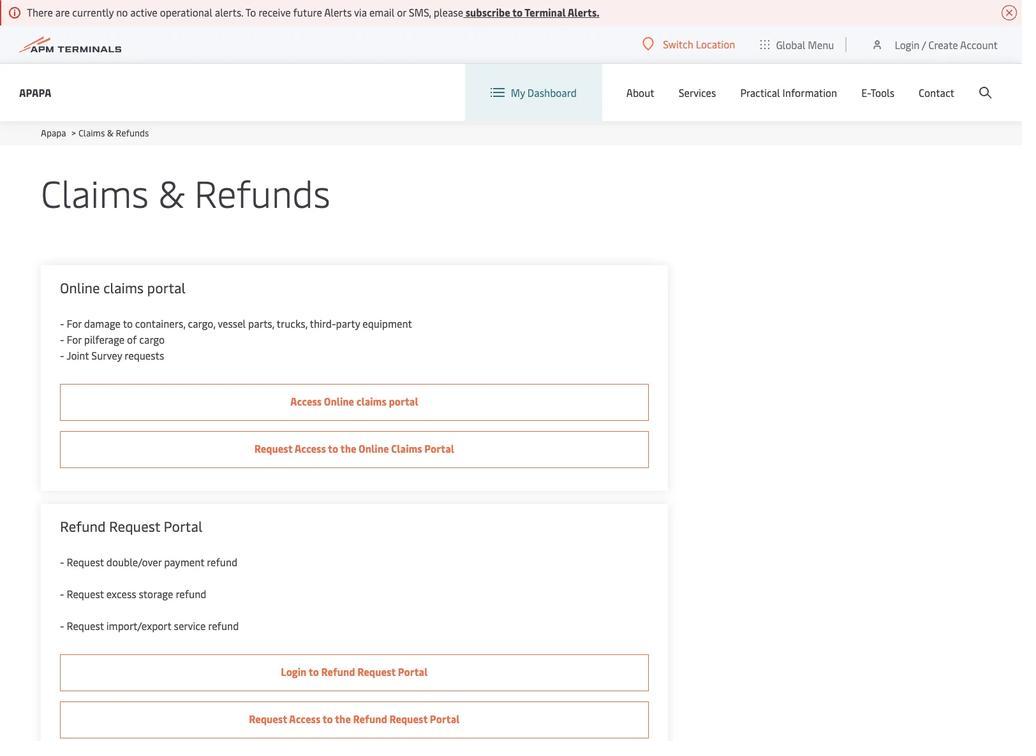 Task type: vqa. For each thing, say whether or not it's contained in the screenshot.
Insights
no



Task type: describe. For each thing, give the bounding box(es) containing it.
my dashboard button
[[491, 64, 577, 121]]

switch location
[[663, 37, 736, 51]]

apapa for apapa > claims & refunds
[[41, 127, 66, 139]]

portal inside request access to the online claims portal "link"
[[425, 442, 455, 456]]

operational
[[160, 5, 213, 19]]

payment
[[164, 555, 204, 569]]

2 - from the top
[[60, 333, 64, 347]]

claims inside "link"
[[391, 442, 422, 456]]

e-tools button
[[862, 64, 895, 121]]

about
[[627, 86, 655, 100]]

requests
[[125, 349, 164, 363]]

about button
[[627, 64, 655, 121]]

refund request portal
[[60, 517, 203, 536]]

0 horizontal spatial online
[[60, 278, 100, 297]]

request access to the refund request portal
[[249, 712, 460, 726]]

damage
[[84, 317, 121, 331]]

tools
[[871, 86, 895, 100]]

services button
[[679, 64, 717, 121]]

please
[[434, 5, 464, 19]]

containers,
[[135, 317, 186, 331]]

third-
[[310, 317, 336, 331]]

refund for - request excess storage refund
[[176, 587, 206, 601]]

create
[[929, 37, 959, 51]]

1 vertical spatial apapa link
[[41, 127, 66, 139]]

terminal
[[525, 5, 566, 19]]

1 vertical spatial claims
[[357, 395, 387, 409]]

cargo,
[[188, 317, 216, 331]]

1 horizontal spatial online
[[324, 395, 354, 409]]

double/over
[[106, 555, 162, 569]]

to inside request access to the online claims portal "link"
[[328, 442, 339, 456]]

1 vertical spatial refund
[[321, 665, 355, 679]]

e-tools
[[862, 86, 895, 100]]

trucks,
[[277, 317, 308, 331]]

online claims portal
[[60, 278, 186, 297]]

claims & refunds
[[41, 167, 331, 218]]

- for - request excess storage refund
[[60, 587, 64, 601]]

or
[[397, 5, 407, 19]]

to left "terminal"
[[513, 5, 523, 19]]

1 horizontal spatial portal
[[389, 395, 419, 409]]

login for login to refund request portal
[[281, 665, 307, 679]]

storage
[[139, 587, 173, 601]]

contact button
[[919, 64, 955, 121]]

0 horizontal spatial portal
[[147, 278, 186, 297]]

refund for - request double/over payment refund
[[207, 555, 238, 569]]

location
[[696, 37, 736, 51]]

to
[[246, 5, 256, 19]]

0 horizontal spatial &
[[107, 127, 114, 139]]

global menu
[[777, 37, 835, 51]]

to inside - for damage to containers, cargo, vessel parts, trucks, third-party equipment - for pilferage of cargo - joint survey requests
[[123, 317, 133, 331]]

0 vertical spatial apapa link
[[19, 85, 51, 101]]

services
[[679, 86, 717, 100]]

the for portal
[[335, 712, 351, 726]]

1 horizontal spatial refunds
[[194, 167, 331, 218]]

no
[[116, 5, 128, 19]]

portal inside the login to refund request portal link
[[398, 665, 428, 679]]

2 vertical spatial refund
[[353, 712, 387, 726]]

cargo
[[139, 333, 165, 347]]

global
[[777, 37, 806, 51]]

information
[[783, 86, 838, 100]]

practical information
[[741, 86, 838, 100]]

- request double/over payment refund
[[60, 555, 238, 569]]

alerts.
[[568, 5, 600, 19]]

1 vertical spatial claims
[[41, 167, 149, 218]]

active
[[130, 5, 158, 19]]

login to refund request portal
[[281, 665, 428, 679]]

switch location button
[[643, 37, 736, 51]]

1 for from the top
[[67, 317, 82, 331]]

- for - request double/over payment refund
[[60, 555, 64, 569]]

contact
[[919, 86, 955, 100]]

/
[[922, 37, 927, 51]]

e-
[[862, 86, 871, 100]]

of
[[127, 333, 137, 347]]

there
[[27, 5, 53, 19]]

global menu button
[[748, 25, 847, 64]]

via
[[354, 5, 367, 19]]



Task type: locate. For each thing, give the bounding box(es) containing it.
refund right payment
[[207, 555, 238, 569]]

login / create account link
[[872, 26, 998, 63]]

refund up service
[[176, 587, 206, 601]]

request access to the online claims portal link
[[60, 432, 649, 469]]

request access to the refund request portal link
[[60, 702, 649, 739]]

joint
[[67, 349, 89, 363]]

to inside request access to the refund request portal link
[[323, 712, 333, 726]]

request
[[255, 442, 293, 456], [109, 517, 160, 536], [67, 555, 104, 569], [67, 587, 104, 601], [67, 619, 104, 633], [358, 665, 396, 679], [249, 712, 287, 726], [390, 712, 428, 726]]

the inside "link"
[[341, 442, 357, 456]]

practical
[[741, 86, 781, 100]]

online up request access to the online claims portal
[[324, 395, 354, 409]]

to up 'of'
[[123, 317, 133, 331]]

equipment
[[363, 317, 412, 331]]

0 vertical spatial portal
[[147, 278, 186, 297]]

request inside "link"
[[255, 442, 293, 456]]

the for portal
[[341, 442, 357, 456]]

2 vertical spatial access
[[289, 712, 321, 726]]

receive
[[259, 5, 291, 19]]

claims up damage
[[103, 278, 144, 297]]

currently
[[72, 5, 114, 19]]

apapa
[[19, 85, 51, 99], [41, 127, 66, 139]]

1 vertical spatial access
[[295, 442, 326, 456]]

- request import/export service refund
[[60, 619, 239, 633]]

2 vertical spatial online
[[359, 442, 389, 456]]

1 vertical spatial refund
[[176, 587, 206, 601]]

service
[[174, 619, 206, 633]]

-
[[60, 317, 64, 331], [60, 333, 64, 347], [60, 349, 64, 363], [60, 555, 64, 569], [60, 587, 64, 601], [60, 619, 64, 633]]

access online claims portal link
[[60, 384, 649, 421]]

login for login / create account
[[895, 37, 920, 51]]

online up damage
[[60, 278, 100, 297]]

3 - from the top
[[60, 349, 64, 363]]

apapa > claims & refunds
[[41, 127, 149, 139]]

request access to the online claims portal
[[255, 442, 455, 456]]

the down the login to refund request portal link
[[335, 712, 351, 726]]

- for - for damage to containers, cargo, vessel parts, trucks, third-party equipment - for pilferage of cargo - joint survey requests
[[60, 317, 64, 331]]

menu
[[808, 37, 835, 51]]

access
[[290, 395, 322, 409], [295, 442, 326, 456], [289, 712, 321, 726]]

claims
[[103, 278, 144, 297], [357, 395, 387, 409]]

1 vertical spatial portal
[[389, 395, 419, 409]]

switch
[[663, 37, 694, 51]]

vessel
[[218, 317, 246, 331]]

close alert image
[[1002, 5, 1018, 20]]

refunds
[[116, 127, 149, 139], [194, 167, 331, 218]]

survey
[[92, 349, 122, 363]]

excess
[[106, 587, 136, 601]]

to down "access online claims portal" link
[[328, 442, 339, 456]]

alerts.
[[215, 5, 243, 19]]

1 vertical spatial login
[[281, 665, 307, 679]]

login / create account
[[895, 37, 998, 51]]

&
[[107, 127, 114, 139], [158, 167, 185, 218]]

portal inside request access to the refund request portal link
[[430, 712, 460, 726]]

1 vertical spatial the
[[335, 712, 351, 726]]

0 horizontal spatial refunds
[[116, 127, 149, 139]]

pilferage
[[84, 333, 125, 347]]

1 vertical spatial &
[[158, 167, 185, 218]]

claims
[[78, 127, 105, 139], [41, 167, 149, 218], [391, 442, 422, 456]]

login
[[895, 37, 920, 51], [281, 665, 307, 679]]

subscribe
[[466, 5, 511, 19]]

access for refund request portal
[[289, 712, 321, 726]]

email
[[370, 5, 395, 19]]

future
[[293, 5, 322, 19]]

0 vertical spatial &
[[107, 127, 114, 139]]

0 vertical spatial login
[[895, 37, 920, 51]]

1 horizontal spatial login
[[895, 37, 920, 51]]

- request excess storage refund
[[60, 587, 206, 601]]

2 vertical spatial claims
[[391, 442, 422, 456]]

refund for - request import/export service refund
[[208, 619, 239, 633]]

online inside "link"
[[359, 442, 389, 456]]

0 vertical spatial refund
[[207, 555, 238, 569]]

import/export
[[106, 619, 172, 633]]

refund
[[60, 517, 106, 536], [321, 665, 355, 679], [353, 712, 387, 726]]

1 vertical spatial apapa
[[41, 127, 66, 139]]

- for - request import/export service refund
[[60, 619, 64, 633]]

2 horizontal spatial online
[[359, 442, 389, 456]]

portal
[[425, 442, 455, 456], [164, 517, 203, 536], [398, 665, 428, 679], [430, 712, 460, 726]]

6 - from the top
[[60, 619, 64, 633]]

0 vertical spatial the
[[341, 442, 357, 456]]

access for online claims portal
[[295, 442, 326, 456]]

0 horizontal spatial claims
[[103, 278, 144, 297]]

0 vertical spatial online
[[60, 278, 100, 297]]

refund right service
[[208, 619, 239, 633]]

2 vertical spatial refund
[[208, 619, 239, 633]]

access online claims portal
[[290, 395, 419, 409]]

parts,
[[248, 317, 274, 331]]

there are currently no active operational alerts. to receive future alerts via email or sms, please subscribe to terminal alerts.
[[27, 5, 600, 19]]

0 vertical spatial apapa
[[19, 85, 51, 99]]

for left damage
[[67, 317, 82, 331]]

2 for from the top
[[67, 333, 82, 347]]

to
[[513, 5, 523, 19], [123, 317, 133, 331], [328, 442, 339, 456], [309, 665, 319, 679], [323, 712, 333, 726]]

1 horizontal spatial claims
[[357, 395, 387, 409]]

party
[[336, 317, 360, 331]]

1 - from the top
[[60, 317, 64, 331]]

portal
[[147, 278, 186, 297], [389, 395, 419, 409]]

to inside the login to refund request portal link
[[309, 665, 319, 679]]

>
[[71, 127, 76, 139]]

my dashboard
[[511, 86, 577, 100]]

my
[[511, 86, 525, 100]]

apapa for apapa
[[19, 85, 51, 99]]

the down "access online claims portal" link
[[341, 442, 357, 456]]

0 vertical spatial refund
[[60, 517, 106, 536]]

practical information button
[[741, 64, 838, 121]]

are
[[55, 5, 70, 19]]

0 vertical spatial claims
[[78, 127, 105, 139]]

4 - from the top
[[60, 555, 64, 569]]

to up the request access to the refund request portal
[[309, 665, 319, 679]]

1 vertical spatial refunds
[[194, 167, 331, 218]]

5 - from the top
[[60, 587, 64, 601]]

login to refund request portal link
[[60, 655, 649, 692]]

for up joint
[[67, 333, 82, 347]]

account
[[961, 37, 998, 51]]

1 horizontal spatial &
[[158, 167, 185, 218]]

- for damage to containers, cargo, vessel parts, trucks, third-party equipment - for pilferage of cargo - joint survey requests
[[60, 317, 412, 363]]

for
[[67, 317, 82, 331], [67, 333, 82, 347]]

1 vertical spatial for
[[67, 333, 82, 347]]

online
[[60, 278, 100, 297], [324, 395, 354, 409], [359, 442, 389, 456]]

alerts
[[324, 5, 352, 19]]

0 vertical spatial access
[[290, 395, 322, 409]]

the
[[341, 442, 357, 456], [335, 712, 351, 726]]

0 vertical spatial refunds
[[116, 127, 149, 139]]

0 horizontal spatial login
[[281, 665, 307, 679]]

0 vertical spatial claims
[[103, 278, 144, 297]]

to down the login to refund request portal link
[[323, 712, 333, 726]]

claims up request access to the online claims portal
[[357, 395, 387, 409]]

sms,
[[409, 5, 431, 19]]

access inside "link"
[[295, 442, 326, 456]]

0 vertical spatial for
[[67, 317, 82, 331]]

subscribe to terminal alerts. link
[[464, 5, 600, 19]]

dashboard
[[528, 86, 577, 100]]

apapa link
[[19, 85, 51, 101], [41, 127, 66, 139]]

online down "access online claims portal" link
[[359, 442, 389, 456]]

1 vertical spatial online
[[324, 395, 354, 409]]



